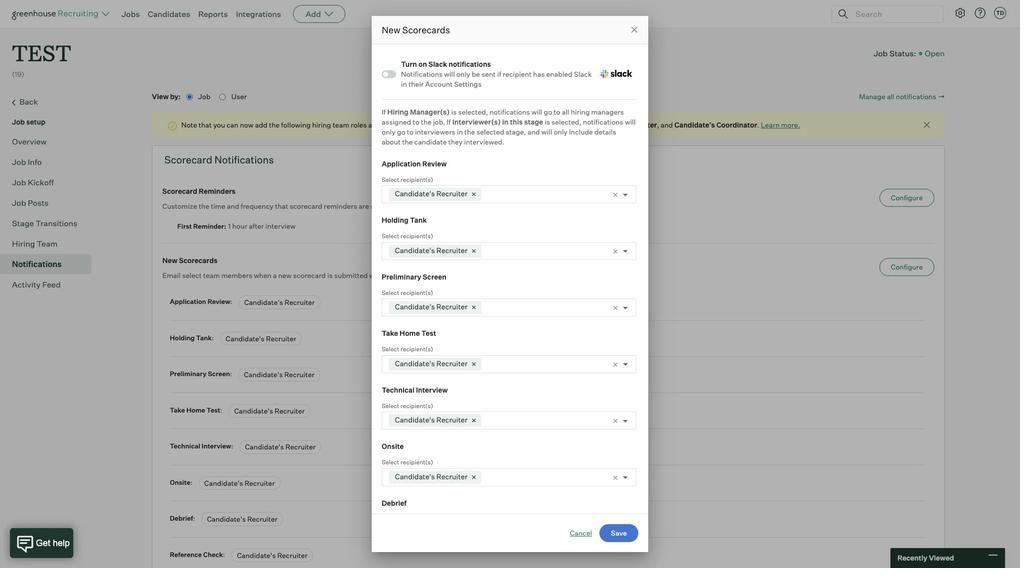 Task type: locate. For each thing, give the bounding box(es) containing it.
the left job.
[[421, 117, 432, 126]]

0 vertical spatial debrief
[[382, 499, 407, 507]]

submitted right of
[[430, 271, 464, 280]]

screen right summary
[[423, 273, 447, 281]]

only inside turn on slack notifications notifications will only be sent if recipient has enabled slack in their account settings
[[457, 70, 471, 78]]

1 vertical spatial technical
[[170, 442, 200, 450]]

0 horizontal spatial in
[[401, 80, 407, 88]]

: for preliminary screen :
[[230, 370, 232, 378]]

1 vertical spatial team
[[203, 271, 220, 280]]

reminder
[[193, 222, 224, 230]]

that left you
[[199, 121, 212, 129]]

the right about
[[402, 137, 413, 146]]

selected left stage.
[[581, 271, 608, 280]]

0 horizontal spatial preliminary
[[170, 370, 207, 378]]

1 vertical spatial slack
[[574, 70, 592, 78]]

debrief inside new scorecards dialog
[[382, 499, 407, 507]]

1 vertical spatial in
[[503, 117, 509, 126]]

holding inside new scorecards dialog
[[382, 216, 409, 224]]

1 vertical spatial configure button
[[880, 258, 935, 276]]

1 vertical spatial all
[[562, 107, 570, 116]]

0 horizontal spatial scorecards
[[179, 256, 218, 265]]

notifications for is selected, notifications will go to all hiring managers assigned to the job. if
[[490, 107, 530, 116]]

review for application review
[[423, 159, 447, 168]]

td button
[[995, 7, 1007, 19]]

notifications down on
[[401, 70, 443, 78]]

1 horizontal spatial selected,
[[552, 117, 582, 126]]

interview inside new scorecards dialog
[[416, 386, 448, 394]]

0 horizontal spatial review
[[208, 298, 230, 306]]

new
[[382, 24, 401, 35], [162, 256, 178, 265]]

screen inside new scorecards dialog
[[423, 273, 447, 281]]

review
[[423, 159, 447, 168], [208, 298, 230, 306]]

0 horizontal spatial new
[[162, 256, 178, 265]]

in left this
[[503, 117, 509, 126]]

selected, inside is selected, notifications will only go to interviewers in the selected stage, and will only include details about the candidate they interviewed.
[[552, 117, 582, 126]]

candidate's
[[395, 189, 435, 198], [395, 246, 435, 255], [244, 298, 283, 307], [395, 303, 435, 312], [226, 334, 265, 343], [395, 359, 435, 368], [244, 371, 283, 379], [234, 407, 273, 415], [395, 416, 435, 425], [245, 443, 284, 451], [395, 472, 435, 481], [204, 479, 243, 488], [207, 515, 246, 524], [237, 551, 276, 560]]

0 vertical spatial preliminary
[[382, 273, 422, 281]]

review down members
[[208, 298, 230, 306]]

stage.
[[610, 271, 630, 280]]

a right with
[[385, 271, 389, 280]]

0 horizontal spatial take
[[170, 406, 185, 414]]

0 horizontal spatial onsite
[[170, 479, 190, 487]]

frequency
[[241, 202, 274, 211]]

3 select from the top
[[382, 289, 400, 296]]

0 vertical spatial interview
[[416, 386, 448, 394]]

select recipient(s) for holding
[[382, 232, 433, 240]]

1 horizontal spatial debrief
[[382, 499, 407, 507]]

reference check :
[[170, 551, 227, 559]]

manager(s) up job.
[[410, 107, 450, 116]]

reminders
[[199, 187, 236, 196]]

screen for preliminary screen
[[423, 273, 447, 281]]

0 horizontal spatial hiring
[[12, 239, 35, 249]]

3 select recipient(s) from the top
[[382, 289, 433, 296]]

viewed
[[929, 554, 955, 563]]

members
[[221, 271, 252, 280]]

and inside is selected, notifications will only go to interviewers in the selected stage, and will only include details about the candidate they interviewed.
[[528, 127, 540, 136]]

home inside new scorecards dialog
[[400, 329, 420, 338]]

after
[[249, 222, 264, 230]]

recently viewed
[[898, 554, 955, 563]]

2 vertical spatial notifications
[[12, 259, 62, 269]]

: inside first reminder : 1 hour after interview
[[224, 222, 226, 230]]

slack right on
[[429, 60, 447, 68]]

2 recipient(s) from the top
[[401, 232, 433, 240]]

job for job
[[198, 92, 212, 101]]

scorecard
[[164, 154, 212, 166], [162, 187, 197, 196]]

scorecards
[[520, 271, 556, 280]]

candidate's down the managers
[[584, 121, 624, 129]]

0 horizontal spatial hiring
[[312, 121, 331, 129]]

by:
[[170, 92, 181, 101]]

test
[[422, 329, 436, 338], [207, 406, 220, 414]]

selected, up interviewer(s)
[[458, 107, 488, 116]]

1 recipient(s) from the top
[[401, 176, 433, 183]]

recipient(s) for interview
[[401, 402, 433, 410]]

only left include
[[554, 127, 568, 136]]

greenhouse recruiting image
[[12, 8, 102, 20]]

1 vertical spatial screen
[[208, 370, 230, 378]]

is for will
[[545, 117, 550, 126]]

all right manage
[[887, 92, 895, 101]]

1 horizontal spatial onsite
[[382, 442, 404, 451]]

0 horizontal spatial interview
[[202, 442, 231, 450]]

0 horizontal spatial holding
[[170, 334, 195, 342]]

0 vertical spatial test
[[422, 329, 436, 338]]

job right job radio
[[198, 92, 212, 101]]

0 horizontal spatial debrief
[[170, 515, 193, 523]]

holding down interviewers. on the left of page
[[382, 216, 409, 224]]

1 horizontal spatial hiring
[[571, 107, 590, 116]]

(19)
[[12, 70, 24, 78]]

screen up take home test :
[[208, 370, 230, 378]]

1 vertical spatial interview
[[202, 442, 231, 450]]

0 vertical spatial holding
[[382, 216, 409, 224]]

jobs link
[[122, 9, 140, 19]]

1 vertical spatial tank
[[196, 334, 212, 342]]

to inside is selected, notifications will only go to interviewers in the selected stage, and will only include details about the candidate they interviewed.
[[407, 127, 414, 136]]

tank inside new scorecards dialog
[[410, 216, 427, 224]]

preliminary for preliminary screen :
[[170, 370, 207, 378]]

td
[[997, 9, 1005, 16]]

go inside the is selected, notifications will go to all hiring managers assigned to the job. if
[[544, 107, 553, 116]]

0 vertical spatial configure
[[891, 194, 923, 202]]

overview link
[[12, 135, 88, 147]]

notifications inside turn on slack notifications notifications will only be sent if recipient has enabled slack in their account settings
[[449, 60, 491, 68]]

scorecards inside dialog
[[403, 24, 450, 35]]

select recipient(s) for preliminary
[[382, 289, 433, 296]]

1 vertical spatial onsite
[[170, 479, 190, 487]]

1 horizontal spatial all
[[887, 92, 895, 101]]

new scorecards
[[382, 24, 450, 35], [162, 256, 218, 265]]

4 select recipient(s) from the top
[[382, 346, 433, 353]]

hour
[[232, 222, 247, 230]]

1 horizontal spatial is
[[452, 107, 457, 116]]

1 vertical spatial hiring
[[312, 121, 331, 129]]

0 vertical spatial take
[[382, 329, 398, 338]]

1 horizontal spatial if
[[447, 117, 451, 126]]

home for take home test
[[400, 329, 420, 338]]

notifications up be
[[449, 60, 491, 68]]

only
[[457, 70, 471, 78], [382, 127, 396, 136], [554, 127, 568, 136]]

selected inside is selected, notifications will only go to interviewers in the selected stage, and will only include details about the candidate they interviewed.
[[477, 127, 505, 136]]

go down 'has'
[[544, 107, 553, 116]]

notifications up "interviewed."
[[454, 121, 494, 129]]

notifications up this
[[490, 107, 530, 116]]

recipient(s) for screen
[[401, 289, 433, 296]]

only up settings
[[457, 70, 471, 78]]

is inside the is selected, notifications will go to all hiring managers assigned to the job. if
[[452, 107, 457, 116]]

selected, inside the is selected, notifications will go to all hiring managers assigned to the job. if
[[458, 107, 488, 116]]

2 horizontal spatial in
[[503, 117, 509, 126]]

5 select recipient(s) from the top
[[382, 402, 433, 410]]

2 vertical spatial in
[[457, 127, 463, 136]]

: for technical interview :
[[231, 442, 233, 450]]

new
[[278, 271, 292, 280]]

is up additional
[[452, 107, 457, 116]]

in up "they"
[[457, 127, 463, 136]]

technical interview
[[382, 386, 448, 394]]

go
[[544, 107, 553, 116], [397, 127, 406, 136]]

test inside new scorecards dialog
[[422, 329, 436, 338]]

5 select from the top
[[382, 402, 400, 410]]

0 vertical spatial hiring
[[388, 107, 409, 116]]

select for preliminary
[[382, 289, 400, 296]]

holding up preliminary screen :
[[170, 334, 195, 342]]

select recipient(s) for application
[[382, 176, 433, 183]]

select for application
[[382, 176, 400, 183]]

about
[[382, 137, 401, 146]]

hiring up assigned
[[388, 107, 409, 116]]

1 horizontal spatial screen
[[423, 273, 447, 281]]

screen
[[423, 273, 447, 281], [208, 370, 230, 378]]

job left 'info'
[[12, 157, 26, 167]]

1 horizontal spatial holding
[[382, 216, 409, 224]]

2 horizontal spatial notifications
[[401, 70, 443, 78]]

reports
[[198, 9, 228, 19]]

in left their at the top left of page
[[401, 80, 407, 88]]

1 configure from the top
[[891, 194, 923, 202]]

onsite inside new scorecards dialog
[[382, 442, 404, 451]]

job left 'status:'
[[874, 48, 888, 58]]

if
[[382, 107, 386, 116], [447, 117, 451, 126]]

is inside is selected, notifications will only go to interviewers in the selected stage, and will only include details about the candidate they interviewed.
[[545, 117, 550, 126]]

the inside the is selected, notifications will go to all hiring managers assigned to the job. if
[[421, 117, 432, 126]]

candidate's left coordinator
[[675, 121, 715, 129]]

0 vertical spatial configure button
[[880, 189, 935, 207]]

5 recipient(s) from the top
[[401, 402, 433, 410]]

scorecards up on
[[403, 24, 450, 35]]

only up about
[[382, 127, 396, 136]]

hiring down 'stage'
[[12, 239, 35, 249]]

1 vertical spatial test
[[207, 406, 220, 414]]

1 vertical spatial go
[[397, 127, 406, 136]]

application down about
[[382, 159, 421, 168]]

cancel
[[570, 529, 592, 538]]

0 horizontal spatial all
[[562, 107, 570, 116]]

are
[[359, 202, 369, 211]]

new scorecards up select
[[162, 256, 218, 265]]

select
[[382, 176, 400, 183], [382, 232, 400, 240], [382, 289, 400, 296], [382, 346, 400, 353], [382, 402, 400, 410], [382, 459, 400, 466]]

scorecard notifications
[[164, 154, 274, 166]]

notifications inside is selected, notifications will only go to interviewers in the selected stage, and will only include details about the candidate they interviewed.
[[583, 117, 624, 126]]

scorecards up select
[[179, 256, 218, 265]]

1 configure button from the top
[[880, 189, 935, 207]]

hiring right following
[[312, 121, 331, 129]]

job left posts
[[12, 198, 26, 208]]

tank down interviewers. on the left of page
[[410, 216, 427, 224]]

0 vertical spatial new
[[382, 24, 401, 35]]

a left new
[[273, 271, 277, 280]]

notifications up details
[[583, 117, 624, 126]]

6 recipient(s) from the top
[[401, 459, 433, 466]]

additional
[[420, 121, 452, 129]]

1 horizontal spatial go
[[544, 107, 553, 116]]

is right stage
[[545, 117, 550, 126]]

0 vertical spatial screen
[[423, 273, 447, 281]]

notifications down now
[[215, 154, 274, 166]]

account
[[425, 80, 453, 88]]

scorecard up scorecard reminders at the left top of the page
[[164, 154, 212, 166]]

holding for holding tank
[[382, 216, 409, 224]]

jobs
[[122, 9, 140, 19]]

4 select from the top
[[382, 346, 400, 353]]

0 vertical spatial hiring
[[571, 107, 590, 116]]

2 select from the top
[[382, 232, 400, 240]]

scorecard up interview
[[290, 202, 322, 211]]

reminders
[[324, 202, 357, 211]]

include
[[569, 127, 593, 136]]

tank down application review :
[[196, 334, 212, 342]]

: for holding tank :
[[212, 334, 214, 342]]

1 select from the top
[[382, 176, 400, 183]]

posts
[[28, 198, 49, 208]]

1 vertical spatial debrief
[[170, 515, 193, 523]]

configure for customize the time and frequency that scorecard reminders are sent to interviewers.
[[891, 194, 923, 202]]

manager(s) right this
[[540, 121, 580, 129]]

holding
[[382, 216, 409, 224], [170, 334, 195, 342]]

configure button for customize the time and frequency that scorecard reminders are sent to interviewers.
[[880, 189, 935, 207]]

time
[[211, 202, 226, 211]]

if
[[498, 70, 502, 78]]

job info link
[[12, 156, 88, 168]]

is
[[452, 107, 457, 116], [545, 117, 550, 126], [327, 271, 333, 280]]

and
[[661, 121, 673, 129], [528, 127, 540, 136], [227, 202, 239, 211], [465, 271, 478, 280]]

1 horizontal spatial manager(s)
[[540, 121, 580, 129]]

technical inside new scorecards dialog
[[382, 386, 415, 394]]

notifications
[[449, 60, 491, 68], [896, 92, 937, 101], [490, 107, 530, 116], [583, 117, 624, 126], [454, 121, 494, 129]]

1 horizontal spatial selected
[[581, 271, 608, 280]]

0 vertical spatial scorecards
[[403, 24, 450, 35]]

2 select recipient(s) from the top
[[382, 232, 433, 240]]

in
[[401, 80, 407, 88], [503, 117, 509, 126], [457, 127, 463, 136]]

activity feed link
[[12, 279, 88, 291]]

1 vertical spatial scorecard
[[293, 271, 326, 280]]

if right job.
[[447, 117, 451, 126]]

3 recipient(s) from the top
[[401, 289, 433, 296]]

all
[[887, 92, 895, 101], [562, 107, 570, 116]]

0 vertical spatial new scorecards
[[382, 24, 450, 35]]

1 vertical spatial new scorecards
[[162, 256, 218, 265]]

test for take home test
[[422, 329, 436, 338]]

interview
[[266, 222, 296, 230]]

1 horizontal spatial only
[[457, 70, 471, 78]]

that up interview
[[275, 202, 288, 211]]

scorecard right new
[[293, 271, 326, 280]]

hiring right types:
[[518, 121, 539, 129]]

0 horizontal spatial application
[[170, 298, 206, 306]]

0 horizontal spatial home
[[187, 406, 205, 414]]

with
[[369, 271, 383, 280]]

hiring up include
[[571, 107, 590, 116]]

notifications
[[401, 70, 443, 78], [215, 154, 274, 166], [12, 259, 62, 269]]

team right select
[[203, 271, 220, 280]]

review inside new scorecards dialog
[[423, 159, 447, 168]]

will
[[444, 70, 455, 78], [532, 107, 543, 116], [625, 117, 636, 126], [542, 127, 553, 136]]

home
[[400, 329, 420, 338], [187, 406, 205, 414]]

take inside new scorecards dialog
[[382, 329, 398, 338]]

all inside the is selected, notifications will go to all hiring managers assigned to the job. if
[[562, 107, 570, 116]]

review down the candidate
[[423, 159, 447, 168]]

is right new
[[327, 271, 333, 280]]

job left kickoff
[[12, 177, 26, 187]]

1 horizontal spatial preliminary
[[382, 273, 422, 281]]

new scorecards up on
[[382, 24, 450, 35]]

if up assigned
[[382, 107, 386, 116]]

1 vertical spatial sent
[[371, 202, 385, 211]]

application inside new scorecards dialog
[[382, 159, 421, 168]]

0 horizontal spatial selected,
[[458, 107, 488, 116]]

go down assigned
[[397, 127, 406, 136]]

2 configure from the top
[[891, 263, 923, 271]]

1 a from the left
[[273, 271, 277, 280]]

: for reference check :
[[223, 551, 225, 559]]

assigned
[[382, 117, 411, 126]]

new inside dialog
[[382, 24, 401, 35]]

if inside the is selected, notifications will go to all hiring managers assigned to the job. if
[[447, 117, 451, 126]]

1 vertical spatial scorecard
[[162, 187, 197, 196]]

1 horizontal spatial notifications
[[215, 154, 274, 166]]

hiring
[[571, 107, 590, 116], [312, 121, 331, 129]]

job for job info
[[12, 157, 26, 167]]

4 recipient(s) from the top
[[401, 346, 433, 353]]

0 horizontal spatial slack
[[429, 60, 447, 68]]

0 vertical spatial tank
[[410, 216, 427, 224]]

1 vertical spatial review
[[208, 298, 230, 306]]

0 horizontal spatial notifications
[[12, 259, 62, 269]]

1 horizontal spatial technical
[[382, 386, 415, 394]]

application review
[[382, 159, 447, 168]]

selected,
[[458, 107, 488, 116], [552, 117, 582, 126]]

preliminary down holding tank :
[[170, 370, 207, 378]]

slack
[[429, 60, 447, 68], [574, 70, 592, 78]]

manage
[[860, 92, 886, 101]]

1 vertical spatial preliminary
[[170, 370, 207, 378]]

sent right are
[[371, 202, 385, 211]]

all up include
[[562, 107, 570, 116]]

select for take
[[382, 346, 400, 353]]

you
[[213, 121, 225, 129]]

1 vertical spatial if
[[447, 117, 451, 126]]

1 horizontal spatial new scorecards
[[382, 24, 450, 35]]

in inside is selected, notifications will only go to interviewers in the selected stage, and will only include details about the candidate they interviewed.
[[457, 127, 463, 136]]

1 vertical spatial application
[[170, 298, 206, 306]]

0 vertical spatial manager(s)
[[410, 107, 450, 116]]

application down select
[[170, 298, 206, 306]]

2 candidate's from the left
[[675, 121, 715, 129]]

when
[[254, 271, 272, 280]]

test
[[12, 38, 71, 67]]

preliminary inside new scorecards dialog
[[382, 273, 422, 281]]

that
[[199, 121, 212, 129], [275, 202, 288, 211]]

1 select recipient(s) from the top
[[382, 176, 433, 183]]

debrief for debrief :
[[170, 515, 193, 523]]

0 vertical spatial go
[[544, 107, 553, 116]]

0 vertical spatial sent
[[482, 70, 496, 78]]

notifications up activity feed
[[12, 259, 62, 269]]

1 horizontal spatial test
[[422, 329, 436, 338]]

sent left if
[[482, 70, 496, 78]]

notifications inside the is selected, notifications will go to all hiring managers assigned to the job. if
[[490, 107, 530, 116]]

transitions
[[36, 218, 77, 228]]

summary
[[390, 271, 421, 280]]

scorecard up customize
[[162, 187, 197, 196]]

notifications left →
[[896, 92, 937, 101]]

selected up "interviewed."
[[477, 127, 505, 136]]

0 vertical spatial technical
[[382, 386, 415, 394]]

is selected, notifications will only go to interviewers in the selected stage, and will only include details about the candidate they interviewed.
[[382, 117, 636, 146]]

0 horizontal spatial tank
[[196, 334, 212, 342]]

stage,
[[506, 127, 526, 136]]

scorecard for scorecard reminders
[[162, 187, 197, 196]]

managers
[[592, 107, 624, 116]]

1 vertical spatial notifications
[[215, 154, 274, 166]]

select recipient(s) for technical
[[382, 402, 433, 410]]

select recipient(s) for take
[[382, 346, 433, 353]]

1 vertical spatial is
[[545, 117, 550, 126]]

holding for holding tank :
[[170, 334, 195, 342]]

selected, up include
[[552, 117, 582, 126]]

team left roles
[[333, 121, 349, 129]]

0 horizontal spatial manager(s)
[[410, 107, 450, 116]]

0 vertical spatial selected
[[477, 127, 505, 136]]

screen for preliminary screen :
[[208, 370, 230, 378]]

0 vertical spatial if
[[382, 107, 386, 116]]

job for job kickoff
[[12, 177, 26, 187]]

1 vertical spatial selected,
[[552, 117, 582, 126]]

test (19)
[[12, 38, 71, 78]]

go inside is selected, notifications will only go to interviewers in the selected stage, and will only include details about the candidate they interviewed.
[[397, 127, 406, 136]]

User radio
[[220, 94, 226, 100]]

submitted left with
[[334, 271, 368, 280]]

0 vertical spatial notifications
[[401, 70, 443, 78]]

job left setup
[[12, 118, 25, 126]]

slack right enabled
[[574, 70, 592, 78]]

1 horizontal spatial hiring
[[388, 107, 409, 116]]

0 vertical spatial that
[[199, 121, 212, 129]]

0 horizontal spatial new scorecards
[[162, 256, 218, 265]]

0 vertical spatial team
[[333, 121, 349, 129]]

roles
[[351, 121, 367, 129]]

outstanding
[[479, 271, 519, 280]]

2 configure button from the top
[[880, 258, 935, 276]]

view by:
[[152, 92, 182, 101]]

to
[[554, 107, 561, 116], [413, 117, 420, 126], [412, 121, 418, 129], [407, 127, 414, 136], [387, 202, 393, 211]]

tank
[[410, 216, 427, 224], [196, 334, 212, 342]]

new scorecards dialog
[[372, 16, 649, 568]]

1 horizontal spatial that
[[275, 202, 288, 211]]

preliminary left of
[[382, 273, 422, 281]]



Task type: describe. For each thing, give the bounding box(es) containing it.
first reminder : 1 hour after interview
[[177, 222, 296, 230]]

review for application review :
[[208, 298, 230, 306]]

for
[[558, 271, 567, 280]]

2 , from the left
[[657, 121, 660, 129]]

job posts
[[12, 198, 49, 208]]

new scorecards inside dialog
[[382, 24, 450, 35]]

debrief for debrief
[[382, 499, 407, 507]]

take home test
[[382, 329, 436, 338]]

email
[[162, 271, 181, 280]]

cancel link
[[570, 529, 592, 539]]

: for first reminder : 1 hour after interview
[[224, 222, 226, 230]]

recipients
[[378, 121, 410, 129]]

the right add
[[269, 121, 280, 129]]

view
[[152, 92, 169, 101]]

now
[[240, 121, 254, 129]]

hiring inside new scorecards dialog
[[388, 107, 409, 116]]

recipient(s) for home
[[401, 346, 433, 353]]

interviewers.
[[395, 202, 437, 211]]

configure for email select team members when a new scorecard is submitted with a summary of submitted and outstanding scorecards for the selected stage.
[[891, 263, 923, 271]]

1 vertical spatial selected
[[581, 271, 608, 280]]

take for take home test :
[[170, 406, 185, 414]]

save button
[[600, 525, 639, 543]]

recipient(s) for review
[[401, 176, 433, 183]]

2 submitted from the left
[[430, 271, 464, 280]]

application review :
[[170, 298, 234, 306]]

enabled
[[547, 70, 573, 78]]

learn more. link
[[761, 121, 801, 129]]

back link
[[12, 96, 88, 109]]

selected, for will
[[552, 117, 582, 126]]

has
[[533, 70, 545, 78]]

td button
[[993, 5, 1009, 21]]

sent inside turn on slack notifications notifications will only be sent if recipient has enabled slack in their account settings
[[482, 70, 496, 78]]

recently
[[898, 554, 928, 563]]

home for take home test :
[[187, 406, 205, 414]]

1 vertical spatial manager(s)
[[540, 121, 580, 129]]

setup
[[26, 118, 45, 126]]

: for application review :
[[230, 298, 232, 306]]

job for job status:
[[874, 48, 888, 58]]

overview
[[12, 136, 47, 146]]

1 submitted from the left
[[334, 271, 368, 280]]

recipient
[[503, 70, 532, 78]]

1 horizontal spatial team
[[333, 121, 349, 129]]

the right for
[[568, 271, 579, 280]]

technical interview :
[[170, 442, 235, 450]]

interviewed.
[[464, 137, 505, 146]]

onsite for onsite
[[382, 442, 404, 451]]

notifications for is selected, notifications will only go to interviewers in the selected stage, and will only include details about the candidate they interviewed.
[[583, 117, 624, 126]]

job kickoff
[[12, 177, 54, 187]]

1 vertical spatial that
[[275, 202, 288, 211]]

Job radio
[[186, 94, 193, 100]]

stage
[[12, 218, 34, 228]]

this
[[510, 117, 523, 126]]

stage transitions link
[[12, 217, 88, 229]]

in inside turn on slack notifications notifications will only be sent if recipient has enabled slack in their account settings
[[401, 80, 407, 88]]

configure button for email select team members when a new scorecard is submitted with a summary of submitted and outstanding scorecards for the selected stage.
[[880, 258, 935, 276]]

recipient(s) for tank
[[401, 232, 433, 240]]

selected, for if
[[458, 107, 488, 116]]

customize the time and frequency that scorecard reminders are sent to interviewers.
[[162, 202, 437, 211]]

1 vertical spatial hiring
[[518, 121, 539, 129]]

preliminary screen :
[[170, 370, 234, 378]]

hiring team
[[12, 239, 58, 249]]

scorecard for scorecard notifications
[[164, 154, 212, 166]]

job setup
[[12, 118, 45, 126]]

onsite :
[[170, 479, 194, 487]]

candidates
[[148, 9, 190, 19]]

application for application review
[[382, 159, 421, 168]]

is for if
[[452, 107, 457, 116]]

coordinator
[[717, 121, 758, 129]]

their
[[409, 80, 424, 88]]

job for job posts
[[12, 198, 26, 208]]

2 horizontal spatial only
[[554, 127, 568, 136]]

activity
[[12, 280, 41, 290]]

manage all notifications → link
[[860, 92, 945, 101]]

they
[[449, 137, 463, 146]]

following
[[281, 121, 311, 129]]

interview for technical interview
[[416, 386, 448, 394]]

1 horizontal spatial slack
[[574, 70, 592, 78]]

1 vertical spatial scorecards
[[179, 256, 218, 265]]

add
[[255, 121, 268, 129]]

0 horizontal spatial sent
[[371, 202, 385, 211]]

6 select from the top
[[382, 459, 400, 466]]

2 vertical spatial hiring
[[12, 239, 35, 249]]

→
[[938, 92, 945, 101]]

take for take home test
[[382, 329, 398, 338]]

be
[[472, 70, 480, 78]]

can
[[227, 121, 239, 129]]

0 horizontal spatial that
[[199, 121, 212, 129]]

preliminary for preliminary screen
[[382, 273, 422, 281]]

technical for technical interview
[[382, 386, 415, 394]]

will inside the is selected, notifications will go to all hiring managers assigned to the job. if
[[532, 107, 543, 116]]

holding tank :
[[170, 334, 215, 342]]

0 vertical spatial scorecard
[[290, 202, 322, 211]]

technical for technical interview :
[[170, 442, 200, 450]]

debrief :
[[170, 515, 197, 523]]

note
[[181, 121, 197, 129]]

1 candidate's from the left
[[584, 121, 624, 129]]

take home test :
[[170, 406, 224, 414]]

job posts link
[[12, 197, 88, 209]]

preliminary screen
[[382, 273, 447, 281]]

interview for technical interview :
[[202, 442, 231, 450]]

tank for holding tank :
[[196, 334, 212, 342]]

0 vertical spatial slack
[[429, 60, 447, 68]]

6 select recipient(s) from the top
[[382, 459, 433, 466]]

notifications for manage all notifications →
[[896, 92, 937, 101]]

stage transitions
[[12, 218, 77, 228]]

0 vertical spatial all
[[887, 92, 895, 101]]

2 a from the left
[[385, 271, 389, 280]]

interviewers
[[415, 127, 456, 136]]

test for take home test :
[[207, 406, 220, 414]]

the left time
[[199, 202, 209, 211]]

email select team members when a new scorecard is submitted with a summary of submitted and outstanding scorecards for the selected stage.
[[162, 271, 630, 280]]

candidates link
[[148, 9, 190, 19]]

first
[[177, 222, 192, 230]]

candidate
[[415, 137, 447, 146]]

turn on slack notifications notifications will only be sent if recipient has enabled slack in their account settings
[[401, 60, 592, 88]]

1 vertical spatial new
[[162, 256, 178, 265]]

0 horizontal spatial if
[[382, 107, 386, 116]]

notifications inside turn on slack notifications notifications will only be sent if recipient has enabled slack in their account settings
[[401, 70, 443, 78]]

manager(s) inside new scorecards dialog
[[410, 107, 450, 116]]

reference
[[170, 551, 202, 559]]

0 horizontal spatial team
[[203, 271, 220, 280]]

back
[[19, 97, 38, 107]]

onsite for onsite :
[[170, 479, 190, 487]]

Search text field
[[854, 7, 934, 21]]

test link
[[12, 28, 71, 69]]

integrations link
[[236, 9, 281, 19]]

1 , from the left
[[580, 121, 582, 129]]

user
[[232, 92, 247, 101]]

select for holding
[[382, 232, 400, 240]]

integrations
[[236, 9, 281, 19]]

notifications link
[[12, 258, 88, 270]]

1
[[228, 222, 231, 230]]

if hiring manager(s)
[[382, 107, 450, 116]]

configure image
[[955, 7, 967, 19]]

save
[[611, 529, 627, 538]]

status:
[[890, 48, 917, 58]]

note that you can now add the following hiring team roles as recipients to additional notifications types: hiring manager(s) , candidate's recruiter , and candidate's coordinator . learn more.
[[181, 121, 801, 129]]

hiring inside the is selected, notifications will go to all hiring managers assigned to the job. if
[[571, 107, 590, 116]]

job for job setup
[[12, 118, 25, 126]]

add button
[[293, 5, 346, 23]]

0 horizontal spatial only
[[382, 127, 396, 136]]

tank for holding tank
[[410, 216, 427, 224]]

select for technical
[[382, 402, 400, 410]]

0 horizontal spatial is
[[327, 271, 333, 280]]

application for application review :
[[170, 298, 206, 306]]

check
[[203, 551, 223, 559]]

job info
[[12, 157, 42, 167]]

team
[[37, 239, 58, 249]]

the down interviewer(s)
[[465, 127, 475, 136]]

on
[[419, 60, 427, 68]]

stage
[[525, 117, 543, 126]]

add
[[306, 9, 321, 19]]

will inside turn on slack notifications notifications will only be sent if recipient has enabled slack in their account settings
[[444, 70, 455, 78]]



Task type: vqa. For each thing, say whether or not it's contained in the screenshot.
+ Add as Prospect to ...
no



